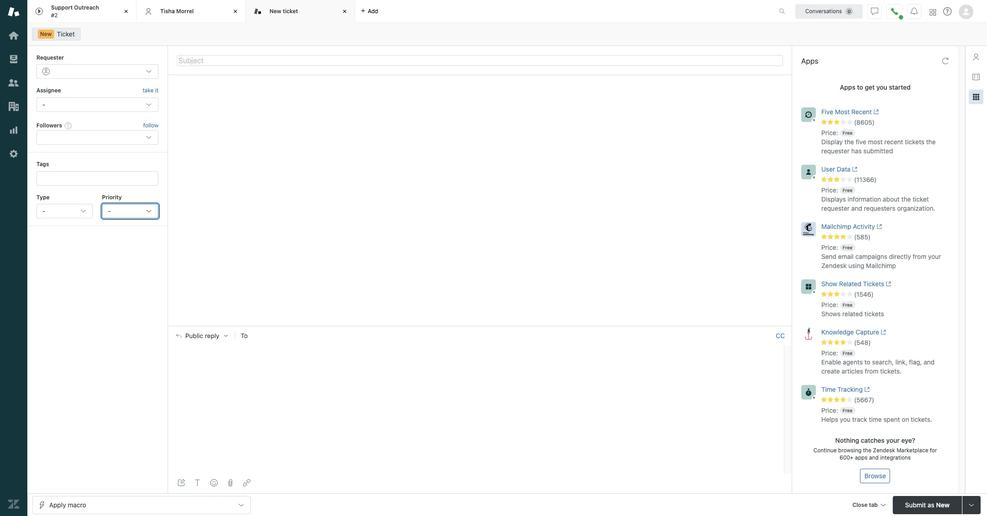Task type: describe. For each thing, give the bounding box(es) containing it.
new ticket tab
[[246, 0, 355, 23]]

followers element
[[36, 130, 159, 145]]

tickets. inside the price: free enable agents to search, link, flag, and create articles from tickets.
[[881, 368, 902, 375]]

add link (cmd k) image
[[243, 480, 251, 487]]

(opens in a new tab) image for user data
[[851, 167, 858, 172]]

displays possible ticket submission types image
[[969, 502, 976, 509]]

catches
[[861, 437, 885, 445]]

new ticket
[[270, 8, 298, 14]]

mailchimp activity
[[822, 223, 875, 231]]

campaigns
[[856, 253, 888, 261]]

price: free enable agents to search, link, flag, and create articles from tickets.
[[822, 349, 935, 375]]

Subject field
[[177, 55, 784, 66]]

get started image
[[8, 30, 20, 41]]

about
[[883, 195, 900, 203]]

reply
[[205, 333, 219, 340]]

on
[[902, 416, 910, 424]]

(11366)
[[855, 176, 877, 184]]

five most recent link
[[822, 108, 937, 118]]

zendesk inside price: free send email campaigns directly from your zendesk using mailchimp
[[822, 262, 847, 270]]

(opens in a new tab) image for five most recent
[[872, 109, 880, 115]]

track
[[853, 416, 868, 424]]

tab
[[870, 502, 878, 509]]

data
[[837, 165, 851, 173]]

five
[[856, 138, 867, 146]]

follow button
[[143, 122, 159, 130]]

apply
[[49, 501, 66, 509]]

zendesk support image
[[8, 6, 20, 18]]

agents
[[843, 359, 863, 366]]

price: for enable
[[822, 349, 839, 357]]

mailchimp activity link
[[822, 222, 937, 233]]

(585)
[[855, 233, 871, 241]]

flag,
[[910, 359, 923, 366]]

3 stars. 8605 reviews. element
[[822, 118, 954, 127]]

directly
[[890, 253, 912, 261]]

tags element
[[36, 171, 159, 186]]

add attachment image
[[227, 480, 234, 487]]

using
[[849, 262, 865, 270]]

organization.
[[898, 205, 936, 212]]

email
[[839, 253, 854, 261]]

price: free send email campaigns directly from your zendesk using mailchimp
[[822, 244, 942, 270]]

tab containing support outreach
[[27, 0, 137, 23]]

requester inside price: free display the five most recent tickets the requester has submitted
[[822, 147, 850, 155]]

shows
[[822, 310, 841, 318]]

related
[[843, 310, 863, 318]]

customers image
[[8, 77, 20, 89]]

you for get
[[877, 83, 888, 91]]

the inside price: free displays information about the ticket requester and requesters organization.
[[902, 195, 911, 203]]

five most recent image
[[802, 108, 816, 122]]

continue
[[814, 447, 837, 454]]

nothing catches your eye? continue browsing the zendesk marketplace for 600+ apps and integrations
[[814, 437, 938, 461]]

time tracking image
[[802, 385, 816, 400]]

price: for helps
[[822, 407, 839, 415]]

spent
[[884, 416, 901, 424]]

enable
[[822, 359, 842, 366]]

(1546)
[[855, 291, 874, 298]]

close image for new ticket
[[340, 7, 349, 16]]

recent
[[885, 138, 904, 146]]

from inside the price: free enable agents to search, link, flag, and create articles from tickets.
[[865, 368, 879, 375]]

user data link
[[822, 165, 937, 176]]

the right recent
[[927, 138, 936, 146]]

knowledge capture link
[[822, 328, 937, 339]]

button displays agent's chat status as invisible. image
[[872, 8, 879, 15]]

you for helps
[[840, 416, 851, 424]]

3 stars. 11366 reviews. element
[[822, 176, 954, 184]]

main element
[[0, 0, 27, 517]]

knowledge capture
[[822, 328, 880, 336]]

show related tickets image
[[802, 280, 816, 294]]

get help image
[[944, 7, 952, 15]]

the inside nothing catches your eye? continue browsing the zendesk marketplace for 600+ apps and integrations
[[864, 447, 872, 454]]

followers
[[36, 122, 62, 129]]

(opens in a new tab) image for time tracking
[[863, 387, 870, 393]]

insert emojis image
[[210, 480, 218, 487]]

views image
[[8, 53, 20, 65]]

has
[[852, 147, 862, 155]]

(opens in a new tab) image for mailchimp activity
[[875, 224, 883, 230]]

free for the
[[843, 130, 853, 136]]

time tracking
[[822, 386, 863, 394]]

add
[[368, 8, 378, 14]]

your inside price: free send email campaigns directly from your zendesk using mailchimp
[[929, 253, 942, 261]]

4 stars. 548 reviews. element
[[822, 339, 954, 347]]

zendesk products image
[[930, 9, 937, 15]]

requester
[[36, 54, 64, 61]]

draft mode image
[[178, 480, 185, 487]]

tickets
[[864, 280, 885, 288]]

user data image
[[802, 165, 816, 179]]

browsing
[[839, 447, 862, 454]]

- for type
[[42, 207, 45, 215]]

cc
[[776, 332, 785, 340]]

show
[[822, 280, 838, 288]]

(opens in a new tab) image for knowledge capture
[[880, 330, 887, 335]]

morrel
[[176, 8, 194, 14]]

(8605)
[[855, 118, 875, 126]]

to
[[241, 332, 248, 340]]

- for priority
[[108, 207, 111, 215]]

knowledge image
[[973, 73, 980, 81]]

knowledge capture image
[[802, 328, 816, 343]]

free for agents
[[843, 351, 853, 356]]

tisha
[[160, 8, 175, 14]]

info on adding followers image
[[65, 122, 72, 129]]

public reply button
[[168, 327, 235, 346]]

4 stars. 585 reviews. element
[[822, 233, 954, 241]]

apps for apps to get you started
[[840, 83, 856, 91]]

requester element
[[36, 64, 159, 79]]

tabs tab list
[[27, 0, 770, 23]]

type
[[36, 194, 50, 201]]

take it
[[143, 87, 159, 94]]

admin image
[[8, 148, 20, 160]]

user data
[[822, 165, 851, 173]]

related
[[840, 280, 862, 288]]

0 horizontal spatial to
[[858, 83, 864, 91]]

most
[[836, 108, 850, 116]]

started
[[890, 83, 911, 91]]

organizations image
[[8, 101, 20, 113]]

price: free shows related tickets
[[822, 301, 885, 318]]

add button
[[355, 0, 384, 22]]

requesters
[[865, 205, 896, 212]]

tickets inside price: free display the five most recent tickets the requester has submitted
[[905, 138, 925, 146]]

nothing
[[836, 437, 860, 445]]

take
[[143, 87, 154, 94]]

cc button
[[776, 332, 785, 340]]

user
[[822, 165, 836, 173]]



Task type: vqa. For each thing, say whether or not it's contained in the screenshot.
Internal note composer text field
no



Task type: locate. For each thing, give the bounding box(es) containing it.
time
[[869, 416, 882, 424]]

2 vertical spatial new
[[937, 501, 950, 509]]

new inside tab
[[270, 8, 282, 14]]

0 vertical spatial your
[[929, 253, 942, 261]]

price: up the enable
[[822, 349, 839, 357]]

2 horizontal spatial new
[[937, 501, 950, 509]]

support outreach #2
[[51, 4, 99, 18]]

0 horizontal spatial you
[[840, 416, 851, 424]]

free up agents
[[843, 351, 853, 356]]

get
[[865, 83, 875, 91]]

and inside price: free displays information about the ticket requester and requesters organization.
[[852, 205, 863, 212]]

(opens in a new tab) image inside mailchimp activity link
[[875, 224, 883, 230]]

0 horizontal spatial your
[[887, 437, 900, 445]]

close image for tisha morrel
[[231, 7, 240, 16]]

time tracking link
[[822, 385, 937, 396]]

- button down priority
[[102, 204, 159, 219]]

close tab button
[[849, 496, 890, 516]]

1 vertical spatial to
[[865, 359, 871, 366]]

reporting image
[[8, 124, 20, 136]]

price: inside price: free helps you track time spent on tickets.
[[822, 407, 839, 415]]

- button for type
[[36, 204, 93, 219]]

free for related
[[843, 302, 853, 308]]

tickets.
[[881, 368, 902, 375], [911, 416, 933, 424]]

apps for apps
[[802, 57, 819, 65]]

price: up 'display'
[[822, 129, 839, 137]]

(opens in a new tab) image inside the five most recent link
[[872, 109, 880, 115]]

(opens in a new tab) image inside user data link
[[851, 167, 858, 172]]

free inside price: free shows related tickets
[[843, 302, 853, 308]]

conversations
[[806, 8, 843, 14]]

apps image
[[973, 93, 980, 101]]

the
[[845, 138, 855, 146], [927, 138, 936, 146], [902, 195, 911, 203], [864, 447, 872, 454]]

2 price: from the top
[[822, 186, 839, 194]]

- down assignee
[[42, 101, 45, 108]]

1 horizontal spatial apps
[[840, 83, 856, 91]]

1 horizontal spatial new
[[270, 8, 282, 14]]

requester inside price: free displays information about the ticket requester and requesters organization.
[[822, 205, 850, 212]]

information
[[848, 195, 882, 203]]

and right flag,
[[924, 359, 935, 366]]

capture
[[856, 328, 880, 336]]

requester down displays
[[822, 205, 850, 212]]

1 vertical spatial requester
[[822, 205, 850, 212]]

3 stars. 1546 reviews. element
[[822, 291, 954, 299]]

macro
[[68, 501, 86, 509]]

you
[[877, 83, 888, 91], [840, 416, 851, 424]]

from down search, in the bottom right of the page
[[865, 368, 879, 375]]

price: up helps
[[822, 407, 839, 415]]

1 horizontal spatial from
[[913, 253, 927, 261]]

3 free from the top
[[843, 245, 853, 251]]

price: for display
[[822, 129, 839, 137]]

1 requester from the top
[[822, 147, 850, 155]]

new inside secondary element
[[40, 31, 52, 37]]

tickets right recent
[[905, 138, 925, 146]]

free inside the price: free enable agents to search, link, flag, and create articles from tickets.
[[843, 351, 853, 356]]

1 price: from the top
[[822, 129, 839, 137]]

take it button
[[143, 86, 159, 96]]

knowledge
[[822, 328, 854, 336]]

price: inside price: free display the five most recent tickets the requester has submitted
[[822, 129, 839, 137]]

tracking
[[838, 386, 863, 394]]

submit as new
[[906, 501, 950, 509]]

1 vertical spatial tickets.
[[911, 416, 933, 424]]

zendesk down 'send'
[[822, 262, 847, 270]]

price:
[[822, 129, 839, 137], [822, 186, 839, 194], [822, 244, 839, 251], [822, 301, 839, 309], [822, 349, 839, 357], [822, 407, 839, 415]]

1 vertical spatial apps
[[840, 83, 856, 91]]

submit
[[906, 501, 927, 509]]

1 horizontal spatial to
[[865, 359, 871, 366]]

0 horizontal spatial (opens in a new tab) image
[[863, 387, 870, 393]]

articles
[[842, 368, 864, 375]]

free inside price: free display the five most recent tickets the requester has submitted
[[843, 130, 853, 136]]

1 horizontal spatial tickets
[[905, 138, 925, 146]]

0 horizontal spatial zendesk
[[822, 262, 847, 270]]

the up the apps
[[864, 447, 872, 454]]

0 vertical spatial zendesk
[[822, 262, 847, 270]]

(opens in a new tab) image up 3 stars. 1546 reviews. element on the right of page
[[885, 282, 892, 287]]

tickets inside price: free shows related tickets
[[865, 310, 885, 318]]

4 free from the top
[[843, 302, 853, 308]]

you inside price: free helps you track time spent on tickets.
[[840, 416, 851, 424]]

1 free from the top
[[843, 130, 853, 136]]

0 vertical spatial tickets.
[[881, 368, 902, 375]]

and for requester
[[852, 205, 863, 212]]

0 vertical spatial to
[[858, 83, 864, 91]]

2 horizontal spatial (opens in a new tab) image
[[885, 282, 892, 287]]

assignee
[[36, 87, 61, 94]]

price: free displays information about the ticket requester and requesters organization.
[[822, 186, 936, 212]]

marketplace
[[897, 447, 929, 454]]

1 horizontal spatial mailchimp
[[867, 262, 897, 270]]

zendesk
[[822, 262, 847, 270], [874, 447, 896, 454]]

1 vertical spatial and
[[924, 359, 935, 366]]

to inside the price: free enable agents to search, link, flag, and create articles from tickets.
[[865, 359, 871, 366]]

tickets up capture
[[865, 310, 885, 318]]

0 horizontal spatial apps
[[802, 57, 819, 65]]

0 horizontal spatial new
[[40, 31, 52, 37]]

close image inside tisha morrel tab
[[231, 7, 240, 16]]

browse button
[[861, 469, 891, 484]]

tickets. down search, in the bottom right of the page
[[881, 368, 902, 375]]

1 vertical spatial you
[[840, 416, 851, 424]]

and for flag,
[[924, 359, 935, 366]]

0 vertical spatial (opens in a new tab) image
[[875, 224, 883, 230]]

price: for displays
[[822, 186, 839, 194]]

mailchimp down displays
[[822, 223, 852, 231]]

ticket
[[57, 30, 75, 38]]

- down priority
[[108, 207, 111, 215]]

mailchimp down campaigns
[[867, 262, 897, 270]]

(opens in a new tab) image
[[872, 109, 880, 115], [851, 167, 858, 172], [880, 330, 887, 335]]

the up has
[[845, 138, 855, 146]]

close image
[[122, 7, 131, 16]]

1 horizontal spatial and
[[870, 455, 879, 461]]

zendesk image
[[8, 499, 20, 511]]

price: up 'send'
[[822, 244, 839, 251]]

and down information
[[852, 205, 863, 212]]

integrations
[[881, 455, 911, 461]]

public
[[185, 333, 203, 340]]

1 horizontal spatial you
[[877, 83, 888, 91]]

free for email
[[843, 245, 853, 251]]

price: inside price: free shows related tickets
[[822, 301, 839, 309]]

close image
[[231, 7, 240, 16], [340, 7, 349, 16]]

(opens in a new tab) image up (8605) in the top of the page
[[872, 109, 880, 115]]

price: up displays
[[822, 186, 839, 194]]

mailchimp activity image
[[802, 222, 816, 237]]

from right directly
[[913, 253, 927, 261]]

search,
[[873, 359, 894, 366]]

eye?
[[902, 437, 916, 445]]

0 horizontal spatial from
[[865, 368, 879, 375]]

5 free from the top
[[843, 351, 853, 356]]

4 stars. 5667 reviews. element
[[822, 396, 954, 405]]

(opens in a new tab) image up 4 stars. 585 reviews. element
[[875, 224, 883, 230]]

your inside nothing catches your eye? continue browsing the zendesk marketplace for 600+ apps and integrations
[[887, 437, 900, 445]]

send
[[822, 253, 837, 261]]

- down type
[[42, 207, 45, 215]]

zendesk inside nothing catches your eye? continue browsing the zendesk marketplace for 600+ apps and integrations
[[874, 447, 896, 454]]

close
[[853, 502, 868, 509]]

1 vertical spatial (opens in a new tab) image
[[885, 282, 892, 287]]

price: for send
[[822, 244, 839, 251]]

close tab
[[853, 502, 878, 509]]

0 vertical spatial from
[[913, 253, 927, 261]]

apply macro
[[49, 501, 86, 509]]

price: free helps you track time spent on tickets.
[[822, 407, 933, 424]]

from inside price: free send email campaigns directly from your zendesk using mailchimp
[[913, 253, 927, 261]]

3 price: from the top
[[822, 244, 839, 251]]

(opens in a new tab) image inside knowledge capture "link"
[[880, 330, 887, 335]]

ticket inside tab
[[283, 8, 298, 14]]

2 requester from the top
[[822, 205, 850, 212]]

tickets. inside price: free helps you track time spent on tickets.
[[911, 416, 933, 424]]

1 horizontal spatial (opens in a new tab) image
[[875, 224, 883, 230]]

public reply
[[185, 333, 219, 340]]

from
[[913, 253, 927, 261], [865, 368, 879, 375]]

0 horizontal spatial close image
[[231, 7, 240, 16]]

requester down 'display'
[[822, 147, 850, 155]]

1 vertical spatial from
[[865, 368, 879, 375]]

zendesk up integrations
[[874, 447, 896, 454]]

your right directly
[[929, 253, 942, 261]]

tisha morrel tab
[[137, 0, 246, 23]]

0 vertical spatial mailchimp
[[822, 223, 852, 231]]

2 close image from the left
[[340, 7, 349, 16]]

600+
[[840, 455, 854, 461]]

apps to get you started
[[840, 83, 911, 91]]

(opens in a new tab) image for show related tickets
[[885, 282, 892, 287]]

2 horizontal spatial and
[[924, 359, 935, 366]]

price: up shows
[[822, 301, 839, 309]]

link,
[[896, 359, 908, 366]]

tickets. right on
[[911, 416, 933, 424]]

1 horizontal spatial your
[[929, 253, 942, 261]]

6 price: from the top
[[822, 407, 839, 415]]

free up email
[[843, 245, 853, 251]]

tisha morrel
[[160, 8, 194, 14]]

1 vertical spatial new
[[40, 31, 52, 37]]

1 horizontal spatial zendesk
[[874, 447, 896, 454]]

follow
[[143, 122, 159, 129]]

new for new ticket
[[270, 8, 282, 14]]

free up track
[[843, 408, 853, 414]]

you left track
[[840, 416, 851, 424]]

0 horizontal spatial - button
[[36, 204, 93, 219]]

apps
[[802, 57, 819, 65], [840, 83, 856, 91]]

- inside the assignee element
[[42, 101, 45, 108]]

0 vertical spatial and
[[852, 205, 863, 212]]

show related tickets link
[[822, 280, 937, 291]]

1 vertical spatial zendesk
[[874, 447, 896, 454]]

price: inside price: free send email campaigns directly from your zendesk using mailchimp
[[822, 244, 839, 251]]

create
[[822, 368, 840, 375]]

2 vertical spatial (opens in a new tab) image
[[863, 387, 870, 393]]

activity
[[854, 223, 875, 231]]

(opens in a new tab) image up (11366)
[[851, 167, 858, 172]]

- button down type
[[36, 204, 93, 219]]

0 vertical spatial apps
[[802, 57, 819, 65]]

(opens in a new tab) image inside time tracking link
[[863, 387, 870, 393]]

price: inside price: free displays information about the ticket requester and requesters organization.
[[822, 186, 839, 194]]

#2
[[51, 12, 58, 18]]

conversations button
[[796, 4, 863, 18]]

2 vertical spatial (opens in a new tab) image
[[880, 330, 887, 335]]

recent
[[852, 108, 872, 116]]

free up related
[[843, 302, 853, 308]]

0 horizontal spatial tickets
[[865, 310, 885, 318]]

ticket
[[283, 8, 298, 14], [913, 195, 930, 203]]

1 vertical spatial tickets
[[865, 310, 885, 318]]

and inside nothing catches your eye? continue browsing the zendesk marketplace for 600+ apps and integrations
[[870, 455, 879, 461]]

requester
[[822, 147, 850, 155], [822, 205, 850, 212]]

mailchimp inside price: free send email campaigns directly from your zendesk using mailchimp
[[867, 262, 897, 270]]

most
[[869, 138, 883, 146]]

1 vertical spatial ticket
[[913, 195, 930, 203]]

free up displays
[[843, 188, 853, 193]]

1 vertical spatial mailchimp
[[867, 262, 897, 270]]

helps
[[822, 416, 839, 424]]

ticket inside price: free displays information about the ticket requester and requesters organization.
[[913, 195, 930, 203]]

0 horizontal spatial ticket
[[283, 8, 298, 14]]

1 horizontal spatial close image
[[340, 7, 349, 16]]

tab
[[27, 0, 137, 23]]

2 - button from the left
[[102, 204, 159, 219]]

to right agents
[[865, 359, 871, 366]]

five
[[822, 108, 834, 116]]

(opens in a new tab) image up the 4 stars. 548 reviews. element
[[880, 330, 887, 335]]

1 horizontal spatial - button
[[102, 204, 159, 219]]

your left eye? on the right bottom of the page
[[887, 437, 900, 445]]

assignee element
[[36, 97, 159, 112]]

mailchimp
[[822, 223, 852, 231], [867, 262, 897, 270]]

0 vertical spatial requester
[[822, 147, 850, 155]]

customer context image
[[973, 53, 980, 61]]

and
[[852, 205, 863, 212], [924, 359, 935, 366], [870, 455, 879, 461]]

it
[[155, 87, 159, 94]]

free inside price: free send email campaigns directly from your zendesk using mailchimp
[[843, 245, 853, 251]]

1 vertical spatial your
[[887, 437, 900, 445]]

to left get
[[858, 83, 864, 91]]

1 vertical spatial (opens in a new tab) image
[[851, 167, 858, 172]]

apps
[[856, 455, 868, 461]]

1 horizontal spatial ticket
[[913, 195, 930, 203]]

- button for priority
[[102, 204, 159, 219]]

4 price: from the top
[[822, 301, 839, 309]]

0 vertical spatial you
[[877, 83, 888, 91]]

and right the apps
[[870, 455, 879, 461]]

format text image
[[194, 480, 201, 487]]

0 vertical spatial new
[[270, 8, 282, 14]]

the up organization. at the top right of the page
[[902, 195, 911, 203]]

show related tickets
[[822, 280, 885, 288]]

0 horizontal spatial and
[[852, 205, 863, 212]]

(5667)
[[855, 396, 875, 404]]

free
[[843, 130, 853, 136], [843, 188, 853, 193], [843, 245, 853, 251], [843, 302, 853, 308], [843, 351, 853, 356], [843, 408, 853, 414]]

free for you
[[843, 408, 853, 414]]

free inside price: free helps you track time spent on tickets.
[[843, 408, 853, 414]]

2 free from the top
[[843, 188, 853, 193]]

time
[[822, 386, 836, 394]]

notifications image
[[911, 8, 918, 15]]

price: for shows
[[822, 301, 839, 309]]

0 vertical spatial ticket
[[283, 8, 298, 14]]

1 - button from the left
[[36, 204, 93, 219]]

free up 'display'
[[843, 130, 853, 136]]

(548)
[[855, 339, 871, 347]]

5 price: from the top
[[822, 349, 839, 357]]

-
[[42, 101, 45, 108], [42, 207, 45, 215], [108, 207, 111, 215]]

display
[[822, 138, 843, 146]]

and inside the price: free enable agents to search, link, flag, and create articles from tickets.
[[924, 359, 935, 366]]

submitted
[[864, 147, 894, 155]]

0 horizontal spatial tickets.
[[881, 368, 902, 375]]

(opens in a new tab) image inside show related tickets link
[[885, 282, 892, 287]]

2 vertical spatial and
[[870, 455, 879, 461]]

1 close image from the left
[[231, 7, 240, 16]]

0 horizontal spatial mailchimp
[[822, 223, 852, 231]]

free inside price: free displays information about the ticket requester and requesters organization.
[[843, 188, 853, 193]]

0 vertical spatial (opens in a new tab) image
[[872, 109, 880, 115]]

close image inside new ticket tab
[[340, 7, 349, 16]]

price: free display the five most recent tickets the requester has submitted
[[822, 129, 936, 155]]

6 free from the top
[[843, 408, 853, 414]]

(opens in a new tab) image up (5667)
[[863, 387, 870, 393]]

minimize composer image
[[477, 323, 484, 330]]

1 horizontal spatial tickets.
[[911, 416, 933, 424]]

new for new
[[40, 31, 52, 37]]

you right get
[[877, 83, 888, 91]]

free for information
[[843, 188, 853, 193]]

price: inside the price: free enable agents to search, link, flag, and create articles from tickets.
[[822, 349, 839, 357]]

0 vertical spatial tickets
[[905, 138, 925, 146]]

(opens in a new tab) image
[[875, 224, 883, 230], [885, 282, 892, 287], [863, 387, 870, 393]]

secondary element
[[27, 25, 988, 43]]



